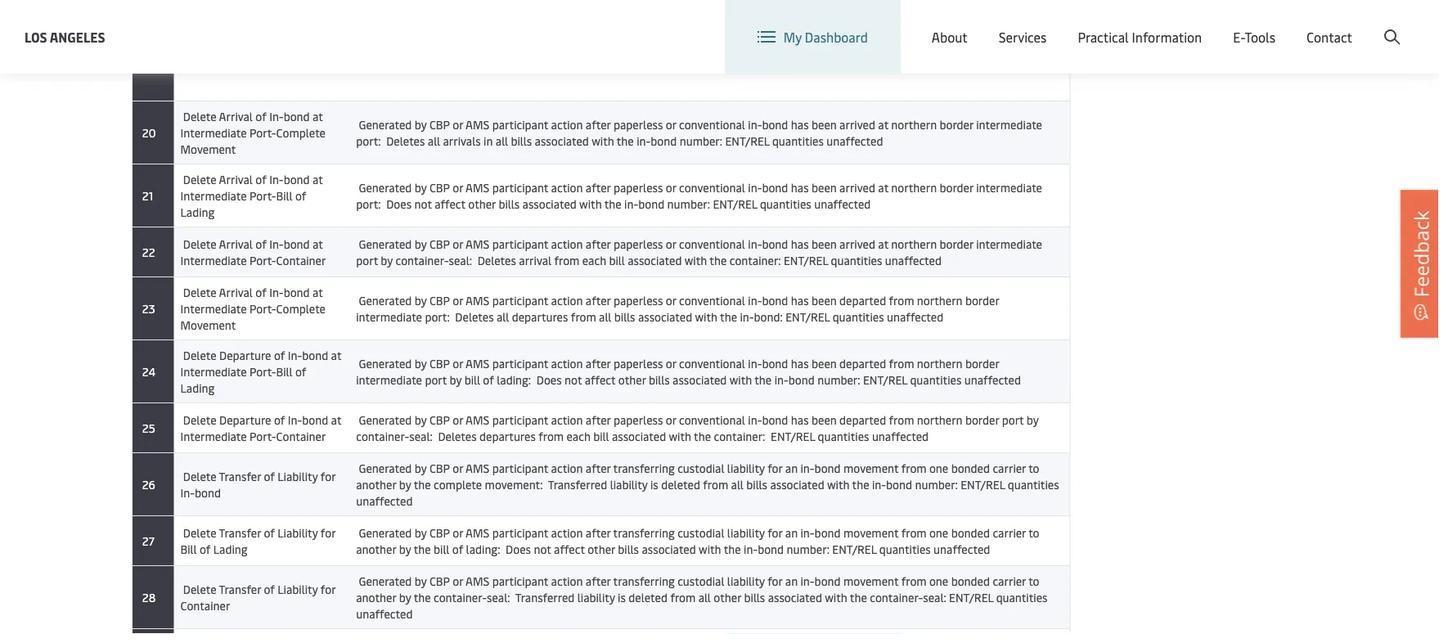Task type: locate. For each thing, give the bounding box(es) containing it.
northern
[[891, 117, 937, 132], [891, 180, 937, 195], [891, 236, 937, 252], [917, 293, 963, 308], [917, 356, 963, 371], [917, 412, 963, 428]]

1 delete arrival of in‑bond at intermediate port‑complete movement from the top
[[180, 108, 326, 157]]

port‑bill up delete arrival of in‑bond at intermediate port‑container
[[250, 188, 293, 203]]

ent/rel inside generated by cbp or ams participant action after paperless or conventional in‑bond has been arrived at northern border intermediate port:  does not affect other bills associated with the in‑bond number: ent/rel quantities unaffected
[[713, 196, 757, 212]]

1 vertical spatial movement
[[180, 317, 236, 333]]

conventional for the
[[679, 236, 745, 252]]

0 vertical spatial not
[[414, 196, 432, 212]]

ams inside generated by cbp or ams participant action after paperless or conventional in‑bond has been arrived at northern border intermediate port:  deletes all arrivals in all bills associated with the in‑bond number: ent/rel quantities unaffected
[[466, 117, 490, 132]]

generated for generated by cbp or ams participant action after paperless or conventional in‑bond has been arrived at northern border intermediate port by container‑seal:  deletes arrival from each bill associated with the container: ent/rel quantities unaffected
[[359, 236, 412, 252]]

intermediate inside generated by cbp or ams participant action after paperless or conventional in‑bond has been arrived at northern border intermediate port:  does not affect other bills associated with the in‑bond number: ent/rel quantities unaffected
[[976, 180, 1042, 195]]

paperless for in‑bond
[[614, 117, 663, 132]]

bonded for generated by cbp or ams participant action after transferring custodial liability for an in‑bond movement from one bonded carrier to another by the bill of lading:  does not affect other bills associated with the in‑bond number: ent/rel quantities unaffected
[[951, 525, 990, 540]]

1 vertical spatial affect
[[585, 372, 616, 387]]

action for in‑bond:
[[551, 293, 583, 308]]

departure for port‑bill
[[219, 347, 271, 363]]

1 bonded from the top
[[951, 460, 990, 476]]

conventional down generated by cbp or ams participant action after paperless or conventional in‑bond has been departed from northern border intermediate port:  deletes all departures from all bills associated with the in‑bond: ent/rel quantities unaffected
[[679, 356, 745, 371]]

1 movement from the top
[[844, 460, 899, 476]]

2 vertical spatial departed
[[840, 412, 886, 428]]

1 vertical spatial each
[[567, 428, 591, 444]]

2 vertical spatial port
[[1002, 412, 1024, 428]]

0 vertical spatial carrier
[[993, 460, 1026, 476]]

2 custodial from the top
[[678, 525, 724, 540]]

unaffected
[[827, 133, 883, 149], [814, 196, 871, 212], [885, 252, 942, 268], [887, 309, 944, 324], [964, 372, 1021, 387], [872, 428, 929, 444], [356, 493, 413, 509], [934, 541, 990, 557], [356, 606, 413, 621]]

in‑bond for generated by cbp or ams participant action after paperless or conventional in‑bond has been arrived at northern border intermediate port:  does not affect other bills associated with the in‑bond number: ent/rel quantities unaffected
[[269, 171, 310, 187]]

2 after from the top
[[586, 180, 611, 195]]

northern for generated by cbp or ams participant action after paperless or conventional in‑bond has been departed from northern border port by container‑seal:  deletes departures from each bill associated with the container:  ent/rel quantities unaffected
[[917, 412, 963, 428]]

2 liability from the top
[[278, 525, 318, 540]]

lading inside the delete departure of in‑bond at intermediate port‑bill of lading
[[180, 380, 215, 396]]

1 vertical spatial departed
[[840, 356, 886, 371]]

transferring
[[613, 460, 675, 476], [613, 525, 675, 540], [613, 573, 675, 589]]

1 vertical spatial one
[[929, 525, 949, 540]]

paperless inside generated by cbp or ams participant action after paperless or conventional in‑bond has been departed from northern border intermediate port:  deletes all departures from all bills associated with the in‑bond: ent/rel quantities unaffected
[[614, 293, 663, 308]]

2 an from the top
[[785, 525, 798, 540]]

8 after from the top
[[586, 525, 611, 540]]

2 movement from the top
[[844, 525, 899, 540]]

border for generated by cbp or ams participant action after paperless or conventional in‑bond has been arrived at northern border intermediate port:  deletes all arrivals in all bills associated with the in‑bond number: ent/rel quantities unaffected
[[940, 117, 974, 132]]

2 vertical spatial custodial
[[678, 573, 724, 589]]

0 vertical spatial movement
[[844, 460, 899, 476]]

liability for all
[[727, 460, 765, 476]]

6 generated from the top
[[359, 412, 412, 428]]

conventional down generated by cbp or ams participant action after paperless or conventional in‑bond has been arrived at northern border intermediate port by container‑seal:  deletes arrival from each bill associated with the container: ent/rel quantities unaffected
[[679, 293, 745, 308]]

after inside generated by cbp or ams participant action after paperless or conventional in‑bond has been departed from northern border intermediate port by bill of lading:  does not affect other bills associated with the in‑bond number: ent/rel quantities unaffected
[[586, 356, 611, 371]]

1 vertical spatial movement
[[844, 525, 899, 540]]

action for in‑bond
[[551, 117, 583, 132]]

3 an from the top
[[785, 573, 798, 589]]

affect
[[435, 196, 465, 212], [585, 372, 616, 387], [554, 541, 585, 557]]

delete for 28
[[183, 581, 217, 597]]

0 vertical spatial transferring
[[613, 460, 675, 476]]

4 action from the top
[[551, 293, 583, 308]]

northern inside generated by cbp or ams participant action after paperless or conventional in‑bond has been departed from northern border intermediate port by bill of lading:  does not affect other bills associated with the in‑bond number: ent/rel quantities unaffected
[[917, 356, 963, 371]]

25
[[140, 420, 155, 436]]

deleted
[[661, 477, 700, 492], [629, 590, 668, 605]]

0 vertical spatial does
[[386, 196, 412, 212]]

delete inside delete departure of in‑bond at intermediate port‑container
[[183, 412, 217, 428]]

quantities inside generated by cbp or ams participant action after paperless or conventional in‑bond has been arrived at northern border intermediate port:  deletes all arrivals in all bills associated with the in‑bond number: ent/rel quantities unaffected
[[772, 133, 824, 149]]

port inside generated by cbp or ams participant action after paperless or conventional in‑bond has been arrived at northern border intermediate port by container‑seal:  deletes arrival from each bill associated with the container: ent/rel quantities unaffected
[[356, 252, 378, 268]]

action
[[551, 117, 583, 132], [551, 180, 583, 195], [551, 236, 583, 252], [551, 293, 583, 308], [551, 356, 583, 371], [551, 412, 583, 428], [551, 460, 583, 476], [551, 525, 583, 540], [551, 573, 583, 589]]

transfer down delete transfer of liability for in‑bond
[[219, 525, 261, 540]]

delete arrival of in‑bond at intermediate port‑complete movement up "delete arrival of in‑bond at intermediate port‑bill of lading"
[[180, 108, 326, 157]]

intermediate up delete transfer of liability for in‑bond
[[180, 428, 247, 444]]

9 generated from the top
[[359, 573, 412, 589]]

transfer down delete departure of in‑bond at intermediate port‑container
[[219, 468, 261, 484]]

liability down delete transfer of liability for in‑bond
[[278, 525, 318, 540]]

departures up "complete"
[[480, 428, 536, 444]]

northern for generated by cbp or ams participant action after paperless or conventional in‑bond has been departed from northern border intermediate port:  deletes all departures from all bills associated with the in‑bond: ent/rel quantities unaffected
[[917, 293, 963, 308]]

1 vertical spatial another
[[356, 541, 396, 557]]

2 transfer from the top
[[219, 525, 261, 540]]

3 intermediate from the top
[[180, 252, 247, 268]]

1 port‑container from the top
[[250, 252, 326, 268]]

3 arrival from the top
[[219, 236, 253, 252]]

intermediate inside the delete departure of in‑bond at intermediate port‑bill of lading
[[180, 364, 247, 379]]

carrier inside generated by cbp or ams participant action after transferring custodial liability for an in‑bond movement from one bonded carrier to another by the bill of lading:  does not affect other bills associated with the in‑bond number: ent/rel quantities unaffected
[[993, 525, 1026, 540]]

transferred
[[548, 477, 607, 492], [515, 590, 575, 605]]

0 vertical spatial one
[[929, 460, 949, 476]]

create
[[1319, 15, 1357, 33]]

7 delete from the top
[[183, 468, 217, 484]]

participant for generated by cbp or ams participant action after transferring custodial liability for an in‑bond movement from one bonded carrier to another by the container‑seal:  transferred liability is deleted from all other bills associated with the container‑seal: ent/rel quantities unaffected
[[492, 573, 548, 589]]

1 departure from the top
[[219, 347, 271, 363]]

0 horizontal spatial in
[[484, 133, 493, 149]]

port‑bill
[[250, 188, 293, 203], [250, 364, 293, 379]]

transferring inside generated by cbp or ams participant action after transferring custodial liability for an in‑bond movement from one bonded carrier to another by the container‑seal:  transferred liability is deleted from all other bills associated with the container‑seal: ent/rel quantities unaffected
[[613, 573, 675, 589]]

or
[[808, 50, 818, 65], [453, 117, 463, 132], [666, 117, 676, 132], [453, 180, 463, 195], [666, 180, 676, 195], [453, 236, 463, 252], [666, 236, 676, 252], [453, 293, 463, 308], [666, 293, 676, 308], [453, 356, 463, 371], [666, 356, 676, 371], [453, 412, 463, 428], [666, 412, 676, 428], [453, 460, 463, 476], [453, 525, 463, 540], [453, 573, 463, 589]]

departures for all
[[512, 309, 568, 324]]

1 been from the top
[[812, 117, 837, 132]]

action for associated
[[551, 356, 583, 371]]

switch location button
[[953, 15, 1071, 33]]

not
[[414, 196, 432, 212], [565, 372, 582, 387], [534, 541, 551, 557]]

deleted down generated by cbp or ams participant action after paperless or conventional in‑bond has been departed from northern border port by container‑seal:  deletes departures from each bill associated with the container:  ent/rel quantities unaffected
[[661, 477, 700, 492]]

ams inside generated by cbp or ams participant action after transferring custodial liability for an in‑bond movement from one bonded carrier to another by the container‑seal:  transferred liability is deleted from all other bills associated with the container‑seal: ent/rel quantities unaffected
[[466, 573, 490, 589]]

number: inside generated by cbp or ams participant action after paperless or conventional in‑bond has been departed from northern border intermediate port by bill of lading:  does not affect other bills associated with the in‑bond number: ent/rel quantities unaffected
[[818, 372, 860, 387]]

2 vertical spatial an
[[785, 573, 798, 589]]

1 vertical spatial does
[[537, 372, 562, 387]]

2 horizontal spatial does
[[537, 372, 562, 387]]

conventional up container: at the top right of page
[[679, 236, 745, 252]]

port inside generated by cbp or ams participant action after paperless or conventional in‑bond has been departed from northern border port by container‑seal:  deletes departures from each bill associated with the container:  ent/rel quantities unaffected
[[1002, 412, 1024, 428]]

unaffected inside generated by cbp or ams participant action after paperless or conventional in‑bond has been arrived at northern border intermediate port:  deletes all arrivals in all bills associated with the in‑bond number: ent/rel quantities unaffected
[[827, 133, 883, 149]]

about button
[[932, 0, 968, 74]]

been for the
[[812, 236, 837, 252]]

been inside generated by cbp or ams participant action after paperless or conventional in‑bond has been departed from northern border intermediate port:  deletes all departures from all bills associated with the in‑bond: ent/rel quantities unaffected
[[812, 293, 837, 308]]

ent/rel inside generated by cbp or ams participant action after transferring custodial liability for an in‑bond movement from one bonded carrier to another by the complete movement:  transferred liability is deleted from all bills associated with the in‑bond number: ent/rel quantities unaffected
[[961, 477, 1005, 492]]

arrival
[[219, 108, 253, 124], [219, 171, 253, 187], [219, 236, 253, 252], [219, 284, 253, 300]]

intermediate for 21
[[180, 188, 247, 203]]

participant inside generated by cbp or ams participant action after paperless or conventional in‑bond has been departed from northern border intermediate port by bill of lading:  does not affect other bills associated with the in‑bond number: ent/rel quantities unaffected
[[492, 356, 548, 371]]

4 generated from the top
[[359, 293, 412, 308]]

transfer inside the "delete transfer of liability for container"
[[219, 581, 261, 597]]

action inside generated by cbp or ams participant action after paperless or conventional in‑bond has been departed from northern border intermediate port:  deletes all departures from all bills associated with the in‑bond: ent/rel quantities unaffected
[[551, 293, 583, 308]]

one inside generated by cbp or ams participant action after transferring custodial liability for an in‑bond movement from one bonded carrier to another by the complete movement:  transferred liability is deleted from all bills associated with the in‑bond number: ent/rel quantities unaffected
[[929, 460, 949, 476]]

participant inside generated by cbp or ams participant action after transferring custodial liability for an in‑bond movement from one bonded carrier to another by the complete movement:  transferred liability is deleted from all bills associated with the in‑bond number: ent/rel quantities unaffected
[[492, 460, 548, 476]]

practical information button
[[1078, 0, 1202, 74]]

0 vertical spatial departures
[[512, 309, 568, 324]]

8 delete from the top
[[183, 525, 217, 540]]

2 has from the top
[[791, 180, 809, 195]]

quantities
[[772, 133, 824, 149], [760, 196, 811, 212], [831, 252, 882, 268], [833, 309, 884, 324], [910, 372, 962, 387], [818, 428, 869, 444], [1008, 477, 1059, 492], [879, 541, 931, 557], [996, 590, 1048, 605]]

lading up delete departure of in‑bond at intermediate port‑container
[[180, 380, 215, 396]]

los angeles link
[[25, 27, 105, 47]]

an for number:
[[785, 525, 798, 540]]

has inside generated by cbp or ams participant action after paperless or conventional in‑bond has been departed from northern border intermediate port:  deletes all departures from all bills associated with the in‑bond: ent/rel quantities unaffected
[[791, 293, 809, 308]]

0 vertical spatial port‑complete
[[250, 125, 326, 140]]

1 horizontal spatial does
[[506, 541, 531, 557]]

arrival down "delete arrival of in‑bond at intermediate port‑bill of lading"
[[219, 236, 253, 252]]

5 intermediate from the top
[[180, 364, 247, 379]]

action inside generated by cbp or ams participant action after paperless or conventional in‑bond has been departed from northern border port by container‑seal:  deletes departures from each bill associated with the container:  ent/rel quantities unaffected
[[551, 412, 583, 428]]

0 vertical spatial deleted
[[661, 477, 700, 492]]

1 vertical spatial transferring
[[613, 525, 675, 540]]

generated by cbp or ams participant action after paperless or conventional in‑bond has been departed from northern border port by container‑seal:  deletes departures from each bill associated with the container:  ent/rel quantities unaffected
[[356, 412, 1039, 444]]

1 movement from the top
[[180, 141, 236, 157]]

4 paperless from the top
[[614, 293, 663, 308]]

each
[[582, 252, 606, 268], [567, 428, 591, 444]]

lading inside delete transfer of liability for bill of lading
[[213, 541, 248, 557]]

1 vertical spatial departures
[[480, 428, 536, 444]]

port
[[356, 252, 378, 268], [425, 372, 447, 387], [1002, 412, 1024, 428]]

2 vertical spatial liability
[[278, 581, 318, 597]]

1 vertical spatial delete arrival of in‑bond at intermediate port‑complete movement
[[180, 284, 326, 333]]

has for ent/rel
[[791, 412, 809, 428]]

0 vertical spatial custodial
[[678, 460, 724, 476]]

4 conventional from the top
[[679, 293, 745, 308]]

conventional for number:
[[679, 180, 745, 195]]

1 vertical spatial port‑container
[[250, 428, 326, 444]]

in inside generated by cbp or ams participant action after paperless or conventional in‑bond has been arrived at northern border intermediate port:  deletes all arrivals in all bills associated with the in‑bond number: ent/rel quantities unaffected
[[484, 133, 493, 149]]

been inside generated by cbp or ams participant action after paperless or conventional in‑bond has been departed from northern border port by container‑seal:  deletes departures from each bill associated with the container:  ent/rel quantities unaffected
[[812, 412, 837, 428]]

associated inside generated by cbp or ams participant action after paperless or conventional in‑bond has been arrived at northern border intermediate port:  deletes all arrivals in all bills associated with the in‑bond number: ent/rel quantities unaffected
[[535, 133, 589, 149]]

2 port‑container from the top
[[250, 428, 326, 444]]

intermediate right 23
[[180, 301, 247, 316]]

0 vertical spatial liability
[[278, 468, 318, 484]]

liability
[[278, 468, 318, 484], [278, 525, 318, 540], [278, 581, 318, 597]]

an for in‑bond
[[785, 460, 798, 476]]

ent/rel inside generated by cbp or ams participant action after paperless or conventional in‑bond has been departed from northern border intermediate port by bill of lading:  does not affect other bills associated with the in‑bond number: ent/rel quantities unaffected
[[863, 372, 907, 387]]

unaffected inside generated by cbp or ams participant action after paperless or conventional in‑bond has been departed from northern border port by container‑seal:  deletes departures from each bill associated with the container:  ent/rel quantities unaffected
[[872, 428, 929, 444]]

intermediate right 22
[[180, 252, 247, 268]]

1 carrier from the top
[[993, 460, 1026, 476]]

generated inside generated by cbp or ams participant action after transferring custodial liability for an in‑bond movement from one bonded carrier to another by the bill of lading:  does not affect other bills associated with the in‑bond number: ent/rel quantities unaffected
[[359, 525, 412, 540]]

1 vertical spatial port
[[425, 372, 447, 387]]

global menu
[[1124, 15, 1198, 33]]

7 after from the top
[[586, 460, 611, 476]]

0 vertical spatial transfer
[[219, 468, 261, 484]]

0 vertical spatial port‑container
[[250, 252, 326, 268]]

liability for delete transfer of liability for in‑bond
[[278, 468, 318, 484]]

ent/rel inside generated by cbp or ams participant action after paperless or conventional in‑bond has been departed from northern border intermediate port:  deletes all departures from all bills associated with the in‑bond: ent/rel quantities unaffected
[[786, 309, 830, 324]]

2 vertical spatial bonded
[[951, 573, 990, 589]]

in‑bond for generated by cbp or ams participant action after paperless or conventional in‑bond has been arrived at northern border intermediate port:  deletes all arrivals in all bills associated with the in‑bond number: ent/rel quantities unaffected
[[269, 108, 310, 124]]

a
[[529, 50, 535, 65]]

1 vertical spatial transfer
[[219, 525, 261, 540]]

container‑seal:
[[870, 590, 946, 605]]

5 been from the top
[[812, 356, 837, 371]]

2 vertical spatial movement
[[844, 573, 899, 589]]

delete arrival of in‑bond at intermediate port‑complete movement
[[180, 108, 326, 157], [180, 284, 326, 333]]

0 vertical spatial an
[[785, 460, 798, 476]]

by
[[688, 50, 700, 65], [821, 50, 833, 65], [415, 117, 427, 132], [415, 180, 427, 195], [415, 236, 427, 252], [381, 252, 393, 268], [415, 293, 427, 308], [415, 356, 427, 371], [450, 372, 462, 387], [415, 412, 427, 428], [1027, 412, 1039, 428], [415, 460, 427, 476], [399, 477, 411, 492], [415, 525, 427, 540], [399, 541, 411, 557], [415, 573, 427, 589], [399, 590, 411, 605]]

has inside generated by cbp or ams participant action after paperless or conventional in‑bond has been arrived at northern border intermediate port:  deletes all arrivals in all bills associated with the in‑bond number: ent/rel quantities unaffected
[[791, 117, 809, 132]]

transfer up container
[[219, 581, 261, 597]]

0 vertical spatial port‑bill
[[250, 188, 293, 203]]

1 delete from the top
[[183, 108, 217, 124]]

2 generated from the top
[[359, 180, 412, 195]]

after
[[586, 117, 611, 132], [586, 180, 611, 195], [586, 236, 611, 252], [586, 293, 611, 308], [586, 356, 611, 371], [586, 412, 611, 428], [586, 460, 611, 476], [586, 525, 611, 540], [586, 573, 611, 589]]

generated for generated by cbp or ams participant action after paperless or conventional in‑bond has been arrived at northern border intermediate port:  deletes all arrivals in all bills associated with the in‑bond number: ent/rel quantities unaffected
[[359, 117, 412, 132]]

1 action from the top
[[551, 117, 583, 132]]

arrival up "delete arrival of in‑bond at intermediate port‑bill of lading"
[[219, 108, 253, 124]]

ams for generated by cbp or ams participant action after paperless or conventional in‑bond has been departed from northern border port by container‑seal:  deletes departures from each bill associated with the container:  ent/rel quantities unaffected
[[466, 412, 490, 428]]

1 vertical spatial in
[[484, 133, 493, 149]]

0 vertical spatial lading
[[180, 204, 215, 220]]

at for generated by cbp or ams participant action after paperless or conventional in‑bond has been arrived at northern border intermediate port:  deletes all arrivals in all bills associated with the in‑bond number: ent/rel quantities unaffected
[[313, 108, 323, 124]]

bonded
[[951, 460, 990, 476], [951, 525, 990, 540], [951, 573, 990, 589]]

2 vertical spatial lading
[[213, 541, 248, 557]]

3 delete from the top
[[183, 236, 217, 252]]

3 departed from the top
[[840, 412, 886, 428]]

participant inside generated by cbp or ams participant action after paperless or conventional in‑bond has been arrived at northern border intermediate port:  deletes all arrivals in all bills associated with the in‑bond number: ent/rel quantities unaffected
[[492, 117, 548, 132]]

3 after from the top
[[586, 236, 611, 252]]

arrival for 22
[[219, 236, 253, 252]]

other
[[468, 196, 496, 212], [618, 372, 646, 387], [588, 541, 615, 557], [714, 590, 741, 605]]

5 paperless from the top
[[614, 356, 663, 371]]

1 departed from the top
[[840, 293, 886, 308]]

1 transfer from the top
[[219, 468, 261, 484]]

contact
[[1307, 28, 1352, 46]]

intermediate right 21
[[180, 188, 247, 203]]

been for ent/rel
[[812, 412, 837, 428]]

arrival for 23
[[219, 284, 253, 300]]

has for associated
[[791, 356, 809, 371]]

with inside generated by cbp or ams participant action after transferring custodial liability for an in‑bond movement from one bonded carrier to another by the container‑seal:  transferred liability is deleted from all other bills associated with the container‑seal: ent/rel quantities unaffected
[[825, 590, 847, 605]]

6 action from the top
[[551, 412, 583, 428]]

has inside generated by cbp or ams participant action after paperless or conventional in‑bond has been arrived at northern border intermediate port:  does not affect other bills associated with the in‑bond number: ent/rel quantities unaffected
[[791, 180, 809, 195]]

2 vertical spatial to
[[1029, 573, 1040, 589]]

port‑container for departure
[[250, 428, 326, 444]]

cbp for generated by cbp or ams participant action after transferring custodial liability for an in‑bond movement from one bonded carrier to another by the bill of lading:  does not affect other bills associated with the in‑bond number: ent/rel quantities unaffected
[[429, 525, 450, 540]]

1 paperless from the top
[[614, 117, 663, 132]]

4 after from the top
[[586, 293, 611, 308]]

in‑bond for generated by cbp or ams participant action after paperless or conventional in‑bond has been departed from northern border port by container‑seal:  deletes departures from each bill associated with the container:  ent/rel quantities unaffected
[[288, 412, 328, 428]]

one for number:
[[929, 525, 949, 540]]

1 has from the top
[[791, 117, 809, 132]]

transfer
[[219, 468, 261, 484], [219, 525, 261, 540], [219, 581, 261, 597]]

6 intermediate from the top
[[180, 428, 247, 444]]

1 vertical spatial not
[[565, 372, 582, 387]]

1 intermediate from the top
[[180, 125, 247, 140]]

7 action from the top
[[551, 460, 583, 476]]

bills
[[511, 133, 532, 149], [499, 196, 520, 212], [614, 309, 635, 324], [649, 372, 670, 387], [746, 477, 767, 492], [618, 541, 639, 557], [744, 590, 765, 605]]

2 departure from the top
[[219, 412, 271, 428]]

quantities inside generated by cbp or ams participant action after paperless or conventional in‑bond has been departed from northern border intermediate port:  deletes all departures from all bills associated with the in‑bond: ent/rel quantities unaffected
[[833, 309, 884, 324]]

northern for generated by cbp or ams participant action after paperless or conventional in‑bond has been arrived at northern border intermediate port:  deletes all arrivals in all bills associated with the in‑bond number: ent/rel quantities unaffected
[[891, 117, 937, 132]]

port‑bill inside "delete arrival of in‑bond at intermediate port‑bill of lading"
[[250, 188, 293, 203]]

cbp for generated by cbp or ams participant action after paperless or conventional in‑bond has been departed from northern border intermediate port by bill of lading:  does not affect other bills associated with the in‑bond number: ent/rel quantities unaffected
[[429, 356, 450, 371]]

6 conventional from the top
[[679, 412, 745, 428]]

3 to from the top
[[1029, 573, 1040, 589]]

deletes inside generated by cbp or ams participant action after paperless or conventional in‑bond has been arrived at northern border intermediate port:  deletes all arrivals in all bills associated with the in‑bond number: ent/rel quantities unaffected
[[386, 133, 425, 149]]

2 arrival from the top
[[219, 171, 253, 187]]

has inside generated by cbp or ams participant action after paperless or conventional in‑bond has been departed from northern border intermediate port by bill of lading:  does not affect other bills associated with the in‑bond number: ent/rel quantities unaffected
[[791, 356, 809, 371]]

2 vertical spatial affect
[[554, 541, 585, 557]]

1 port‑bill from the top
[[250, 188, 293, 203]]

2 vertical spatial does
[[506, 541, 531, 557]]

movement up the delete departure of in‑bond at intermediate port‑bill of lading
[[180, 317, 236, 333]]

departures inside generated by cbp or ams participant action after paperless or conventional in‑bond has been departed from northern border intermediate port:  deletes all departures from all bills associated with the in‑bond: ent/rel quantities unaffected
[[512, 309, 568, 324]]

after inside generated by cbp or ams participant action after paperless or conventional in‑bond has been arrived at northern border intermediate port:  deletes all arrivals in all bills associated with the in‑bond number: ent/rel quantities unaffected
[[586, 117, 611, 132]]

custodial inside generated by cbp or ams participant action after transferring custodial liability for an in‑bond movement from one bonded carrier to another by the container‑seal:  transferred liability is deleted from all other bills associated with the container‑seal: ent/rel quantities unaffected
[[678, 573, 724, 589]]

custodial down generated by cbp or ams participant action after paperless or conventional in‑bond has been departed from northern border port by container‑seal:  deletes departures from each bill associated with the container:  ent/rel quantities unaffected
[[678, 460, 724, 476]]

1 horizontal spatial in
[[650, 50, 659, 65]]

2 horizontal spatial is
[[650, 477, 658, 492]]

my
[[784, 28, 802, 46]]

has for in‑bond
[[791, 117, 809, 132]]

transferring inside generated by cbp or ams participant action after transferring custodial liability for an in‑bond movement from one bonded carrier to another by the bill of lading:  does not affect other bills associated with the in‑bond number: ent/rel quantities unaffected
[[613, 525, 675, 540]]

2 horizontal spatial port
[[1002, 412, 1024, 428]]

after for in‑bond
[[586, 117, 611, 132]]

border
[[940, 117, 974, 132], [940, 180, 974, 195], [940, 236, 974, 252], [965, 293, 999, 308], [965, 356, 999, 371], [965, 412, 999, 428]]

1 vertical spatial custodial
[[678, 525, 724, 540]]

delete inside the delete departure of in‑bond at intermediate port‑bill of lading
[[183, 347, 217, 363]]

another inside generated by cbp or ams participant action after transferring custodial liability for an in‑bond movement from one bonded carrier to another by the bill of lading:  does not affect other bills associated with the in‑bond number: ent/rel quantities unaffected
[[356, 541, 396, 557]]

number:
[[680, 133, 723, 149], [667, 196, 710, 212], [818, 372, 860, 387], [915, 477, 958, 492], [787, 541, 830, 557]]

1 vertical spatial carrier
[[993, 525, 1026, 540]]

location
[[1021, 15, 1071, 33]]

arrival for 20
[[219, 108, 253, 124]]

conventional up generated by cbp or ams participant action after paperless or conventional in‑bond has been arrived at northern border intermediate port:  does not affect other bills associated with the in‑bond number: ent/rel quantities unaffected
[[679, 117, 745, 132]]

1 to from the top
[[1029, 460, 1040, 476]]

deletes
[[386, 133, 425, 149], [478, 252, 516, 268], [455, 309, 494, 324], [438, 428, 477, 444]]

ams for generated by cbp or ams participant action after paperless or conventional in‑bond has been arrived at northern border intermediate port:  deletes all arrivals in all bills associated with the in‑bond number: ent/rel quantities unaffected
[[466, 117, 490, 132]]

1 custodial from the top
[[678, 460, 724, 476]]

generated for generated by cbp or ams participant action after transferring custodial liability for an in‑bond movement from one bonded carrier to another by the container‑seal:  transferred liability is deleted from all other bills associated with the container‑seal: ent/rel quantities unaffected
[[359, 573, 412, 589]]

5 has from the top
[[791, 356, 809, 371]]

transferring down generated by cbp or ams participant action after transferring custodial liability for an in‑bond movement from one bonded carrier to another by the bill of lading:  does not affect other bills associated with the in‑bond number: ent/rel quantities unaffected
[[613, 573, 675, 589]]

1 arrival from the top
[[219, 108, 253, 124]]

cbp for generated by cbp or ams participant action after paperless or conventional in‑bond has been departed from northern border port by container‑seal:  deletes departures from each bill associated with the container:  ent/rel quantities unaffected
[[429, 412, 450, 428]]

bill
[[180, 541, 197, 557]]

0 vertical spatial affect
[[435, 196, 465, 212]]

bonded for generated by cbp or ams participant action after transferring custodial liability for an in‑bond movement from one bonded carrier to another by the container‑seal:  transferred liability is deleted from all other bills associated with the container‑seal: ent/rel quantities unaffected
[[951, 573, 990, 589]]

departed
[[840, 293, 886, 308], [840, 356, 886, 371], [840, 412, 886, 428]]

associated inside generated by cbp or ams participant action after paperless or conventional in‑bond has been departed from northern border port by container‑seal:  deletes departures from each bill associated with the container:  ent/rel quantities unaffected
[[612, 428, 666, 444]]

in‑bond inside delete transfer of liability for in‑bond
[[180, 485, 221, 500]]

conventional inside generated by cbp or ams participant action after paperless or conventional in‑bond has been arrived at northern border intermediate port by container‑seal:  deletes arrival from each bill associated with the container: ent/rel quantities unaffected
[[679, 236, 745, 252]]

been
[[812, 117, 837, 132], [812, 180, 837, 195], [812, 236, 837, 252], [812, 293, 837, 308], [812, 356, 837, 371], [812, 412, 837, 428]]

lading up delete arrival of in‑bond at intermediate port‑container
[[180, 204, 215, 220]]

1 vertical spatial to
[[1029, 525, 1040, 540]]

intermediate right 20 at the top of the page
[[180, 125, 247, 140]]

movement inside generated by cbp or ams participant action after transferring custodial liability for an in‑bond movement from one bonded carrier to another by the complete movement:  transferred liability is deleted from all bills associated with the in‑bond number: ent/rel quantities unaffected
[[844, 460, 899, 476]]

3 generated from the top
[[359, 236, 412, 252]]

cbp for generated by cbp or ams participant action after transferring custodial liability for an in‑bond movement from one bonded carrier to another by the complete movement:  transferred liability is deleted from all bills associated with the in‑bond number: ent/rel quantities unaffected
[[429, 460, 450, 476]]

with
[[592, 133, 614, 149], [579, 196, 602, 212], [685, 252, 707, 268], [695, 309, 718, 324], [730, 372, 752, 387], [669, 428, 691, 444], [827, 477, 850, 492], [699, 541, 721, 557], [825, 590, 847, 605]]

1 one from the top
[[929, 460, 949, 476]]

2 to from the top
[[1029, 525, 1040, 540]]

ams for generated by cbp or ams participant action after paperless or conventional in‑bond has been departed from northern border intermediate port:  deletes all departures from all bills associated with the in‑bond: ent/rel quantities unaffected
[[466, 293, 490, 308]]

port‑complete down delete arrival of in‑bond at intermediate port‑container
[[250, 301, 326, 316]]

2 carrier from the top
[[993, 525, 1026, 540]]

0 horizontal spatial not
[[414, 196, 432, 212]]

other inside generated by cbp or ams participant action after transferring custodial liability for an in‑bond movement from one bonded carrier to another by the bill of lading:  does not affect other bills associated with the in‑bond number: ent/rel quantities unaffected
[[588, 541, 615, 557]]

port‑bill inside the delete departure of in‑bond at intermediate port‑bill of lading
[[250, 364, 293, 379]]

unaffected inside generated by cbp or ams participant action after paperless or conventional in‑bond has been arrived at northern border intermediate port by container‑seal:  deletes arrival from each bill associated with the container: ent/rel quantities unaffected
[[885, 252, 942, 268]]

in‑bond
[[269, 108, 310, 124], [269, 171, 310, 187], [269, 236, 310, 252], [269, 284, 310, 300], [288, 347, 328, 363], [288, 412, 328, 428], [180, 485, 221, 500]]

lading
[[180, 204, 215, 220], [180, 380, 215, 396], [213, 541, 248, 557]]

generated inside generated by cbp or ams participant action after paperless or conventional in‑bond has been arrived at northern border intermediate port:  does not affect other bills associated with the in‑bond number: ent/rel quantities unaffected
[[359, 180, 412, 195]]

5 action from the top
[[551, 356, 583, 371]]

port‑bill for arrival
[[250, 188, 293, 203]]

carrier inside generated by cbp or ams participant action after transferring custodial liability for an in‑bond movement from one bonded carrier to another by the complete movement:  transferred liability is deleted from all bills associated with the in‑bond number: ent/rel quantities unaffected
[[993, 460, 1026, 476]]

2 vertical spatial another
[[356, 590, 396, 605]]

2 action from the top
[[551, 180, 583, 195]]

arrival down delete arrival of in‑bond at intermediate port‑container
[[219, 284, 253, 300]]

unaffected inside generated by cbp or ams participant action after paperless or conventional in‑bond has been arrived at northern border intermediate port:  does not affect other bills associated with the in‑bond number: ent/rel quantities unaffected
[[814, 196, 871, 212]]

port‑bill up delete departure of in‑bond at intermediate port‑container
[[250, 364, 293, 379]]

2 another from the top
[[356, 541, 396, 557]]

delete for 24
[[183, 347, 217, 363]]

custodial down generated by cbp or ams participant action after transferring custodial liability for an in‑bond movement from one bonded carrier to another by the bill of lading:  does not affect other bills associated with the in‑bond number: ent/rel quantities unaffected
[[678, 573, 724, 589]]

departures down the arrival
[[512, 309, 568, 324]]

1 port‑complete from the top
[[250, 125, 326, 140]]

transferring down generated by cbp or ams participant action after paperless or conventional in‑bond has been departed from northern border port by container‑seal:  deletes departures from each bill associated with the container:  ent/rel quantities unaffected
[[613, 460, 675, 476]]

2 vertical spatial transfer
[[219, 581, 261, 597]]

2 one from the top
[[929, 525, 949, 540]]

at
[[313, 108, 323, 124], [878, 117, 889, 132], [313, 171, 323, 187], [878, 180, 889, 195], [313, 236, 323, 252], [878, 236, 889, 252], [313, 284, 323, 300], [331, 347, 341, 363], [331, 412, 341, 428]]

delete inside "delete arrival of in‑bond at intermediate port‑bill of lading"
[[183, 171, 217, 187]]

contact button
[[1307, 0, 1352, 74]]

0 vertical spatial departure
[[219, 347, 271, 363]]

action for the
[[551, 236, 583, 252]]

9 delete from the top
[[183, 581, 217, 597]]

liability down delete transfer of liability for bill of lading
[[278, 581, 318, 597]]

1 horizontal spatial port
[[425, 372, 447, 387]]

each inside generated by cbp or ams participant action after paperless or conventional in‑bond has been arrived at northern border intermediate port by container‑seal:  deletes arrival from each bill associated with the container: ent/rel quantities unaffected
[[582, 252, 606, 268]]

conventional down generated by cbp or ams participant action after paperless or conventional in‑bond has been departed from northern border intermediate port by bill of lading:  does not affect other bills associated with the in‑bond number: ent/rel quantities unaffected in the bottom of the page
[[679, 412, 745, 428]]

2 departed from the top
[[840, 356, 886, 371]]

0 vertical spatial another
[[356, 477, 396, 492]]

lading for delete arrival of in‑bond at intermediate port‑bill of lading
[[180, 204, 215, 220]]

the
[[703, 50, 720, 65], [617, 133, 634, 149], [604, 196, 622, 212], [710, 252, 727, 268], [720, 309, 737, 324], [755, 372, 772, 387], [694, 428, 711, 444], [414, 477, 431, 492], [852, 477, 869, 492], [414, 541, 431, 557], [724, 541, 741, 557], [414, 590, 431, 605], [850, 590, 867, 605]]

2 vertical spatial not
[[534, 541, 551, 557]]

intermediate for generated by cbp or ams participant action after paperless or conventional in‑bond has been departed from northern border intermediate port by bill of lading:  does not affect other bills associated with the in‑bond number: ent/rel quantities unaffected
[[356, 372, 422, 387]]

login / create account link
[[1246, 0, 1408, 48]]

has
[[791, 117, 809, 132], [791, 180, 809, 195], [791, 236, 809, 252], [791, 293, 809, 308], [791, 356, 809, 371], [791, 412, 809, 428]]

arrived
[[611, 50, 647, 65], [840, 117, 875, 132], [840, 180, 875, 195], [840, 236, 875, 252]]

0 vertical spatial is
[[600, 50, 608, 65]]

one
[[929, 460, 949, 476], [929, 525, 949, 540], [929, 573, 949, 589]]

departure
[[219, 347, 271, 363], [219, 412, 271, 428]]

8 action from the top
[[551, 525, 583, 540]]

arrival inside delete arrival of in‑bond at intermediate port‑container
[[219, 236, 253, 252]]

7 generated from the top
[[359, 460, 412, 476]]

ams inside generated by cbp or ams participant action after paperless or conventional in‑bond has been arrived at northern border intermediate port:  does not affect other bills associated with the in‑bond number: ent/rel quantities unaffected
[[466, 180, 490, 195]]

cbp inside generated by cbp or ams participant action after paperless or conventional in‑bond has been arrived at northern border intermediate port:  does not affect other bills associated with the in‑bond number: ent/rel quantities unaffected
[[429, 180, 450, 195]]

delete inside delete transfer of liability for in‑bond
[[183, 468, 217, 484]]

is
[[600, 50, 608, 65], [650, 477, 658, 492], [618, 590, 626, 605]]

1 an from the top
[[785, 460, 798, 476]]

liability for delete transfer of liability for bill of lading
[[278, 525, 318, 540]]

6 has from the top
[[791, 412, 809, 428]]

0 vertical spatial port
[[356, 252, 378, 268]]

generated for generated by cbp or ams participant action after paperless or conventional in‑bond has been departed from northern border intermediate port:  deletes all departures from all bills associated with the in‑bond: ent/rel quantities unaffected
[[359, 293, 412, 308]]

been for in‑bond:
[[812, 293, 837, 308]]

0 vertical spatial departed
[[840, 293, 886, 308]]

1 vertical spatial bonded
[[951, 525, 990, 540]]

port‑container up delete transfer of liability for in‑bond
[[250, 428, 326, 444]]

at inside "delete arrival of in‑bond at intermediate port‑bill of lading"
[[313, 171, 323, 187]]

6 delete from the top
[[183, 412, 217, 428]]

movement up "delete arrival of in‑bond at intermediate port‑bill of lading"
[[180, 141, 236, 157]]

carrier for generated by cbp or ams participant action after transferring custodial liability for an in‑bond movement from one bonded carrier to another by the bill of lading:  does not affect other bills associated with the in‑bond number: ent/rel quantities unaffected
[[993, 525, 1026, 540]]

1 vertical spatial is
[[650, 477, 658, 492]]

1 horizontal spatial not
[[534, 541, 551, 557]]

0 vertical spatial bonded
[[951, 460, 990, 476]]

1 liability from the top
[[278, 468, 318, 484]]

2 delete from the top
[[183, 171, 217, 187]]

with inside generated by cbp or ams participant action after paperless or conventional in‑bond has been arrived at northern border intermediate port:  does not affect other bills associated with the in‑bond number: ent/rel quantities unaffected
[[579, 196, 602, 212]]

carrier for generated by cbp or ams participant action after transferring custodial liability for an in‑bond movement from one bonded carrier to another by the complete movement:  transferred liability is deleted from all bills associated with the in‑bond number: ent/rel quantities unaffected
[[993, 460, 1026, 476]]

1 vertical spatial departure
[[219, 412, 271, 428]]

port‑complete
[[250, 125, 326, 140], [250, 301, 326, 316]]

movement inside generated by cbp or ams participant action after transferring custodial liability for an in‑bond movement from one bonded carrier to another by the bill of lading:  does not affect other bills associated with the in‑bond number: ent/rel quantities unaffected
[[844, 525, 899, 540]]

participant inside generated by cbp or ams participant action after paperless or conventional in‑bond has been arrived at northern border intermediate port by container‑seal:  deletes arrival from each bill associated with the container: ent/rel quantities unaffected
[[492, 236, 548, 252]]

1 after from the top
[[586, 117, 611, 132]]

4 has from the top
[[791, 293, 809, 308]]

1 vertical spatial deleted
[[629, 590, 668, 605]]

1 transferring from the top
[[613, 460, 675, 476]]

9 action from the top
[[551, 573, 583, 589]]

1 vertical spatial lading
[[180, 380, 215, 396]]

4 arrival from the top
[[219, 284, 253, 300]]

2 movement from the top
[[180, 317, 236, 333]]

6 been from the top
[[812, 412, 837, 428]]

5 delete from the top
[[183, 347, 217, 363]]

3 conventional from the top
[[679, 236, 745, 252]]

one inside generated by cbp or ams participant action after transferring custodial liability for an in‑bond movement from one bonded carrier to another by the container‑seal:  transferred liability is deleted from all other bills associated with the container‑seal: ent/rel quantities unaffected
[[929, 573, 949, 589]]

arrival up delete arrival of in‑bond at intermediate port‑container
[[219, 171, 253, 187]]

transferring down generated by cbp or ams participant action after transferring custodial liability for an in‑bond movement from one bonded carrier to another by the complete movement:  transferred liability is deleted from all bills associated with the in‑bond number: ent/rel quantities unaffected
[[613, 525, 675, 540]]

liability down delete departure of in‑bond at intermediate port‑container
[[278, 468, 318, 484]]

bills inside generated by cbp or ams participant action after transferring custodial liability for an in‑bond movement from one bonded carrier to another by the complete movement:  transferred liability is deleted from all bills associated with the in‑bond number: ent/rel quantities unaffected
[[746, 477, 767, 492]]

5 conventional from the top
[[679, 356, 745, 371]]

1 vertical spatial transferred
[[515, 590, 575, 605]]

2 conventional from the top
[[679, 180, 745, 195]]

movement
[[844, 460, 899, 476], [844, 525, 899, 540], [844, 573, 899, 589]]

0 vertical spatial to
[[1029, 460, 1040, 476]]

0 vertical spatial each
[[582, 252, 606, 268]]

movement for container‑seal:
[[844, 573, 899, 589]]

border for generated by cbp or ams participant action after paperless or conventional in‑bond has been arrived at northern border intermediate port by container‑seal:  deletes arrival from each bill associated with the container: ent/rel quantities unaffected
[[940, 236, 974, 252]]

1 conventional from the top
[[679, 117, 745, 132]]

generated inside generated by cbp or ams participant action after transferring custodial liability for an in‑bond movement from one bonded carrier to another by the container‑seal:  transferred liability is deleted from all other bills associated with the container‑seal: ent/rel quantities unaffected
[[359, 573, 412, 589]]

after for in‑bond:
[[586, 293, 611, 308]]

3 liability from the top
[[278, 581, 318, 597]]

0 vertical spatial in
[[650, 50, 659, 65]]

1 vertical spatial port‑complete
[[250, 301, 326, 316]]

intermediate right 24
[[180, 364, 247, 379]]

port‑container down "delete arrival of in‑bond at intermediate port‑bill of lading"
[[250, 252, 326, 268]]

number: inside generated by cbp or ams participant action after transferring custodial liability for an in‑bond movement from one bonded carrier to another by the bill of lading:  does not affect other bills associated with the in‑bond number: ent/rel quantities unaffected
[[787, 541, 830, 557]]

departures
[[512, 309, 568, 324], [480, 428, 536, 444]]

ams for generated by cbp or ams participant action after paperless or conventional in‑bond has been arrived at northern border intermediate port:  does not affect other bills associated with the in‑bond number: ent/rel quantities unaffected
[[466, 180, 490, 195]]

3 another from the top
[[356, 590, 396, 605]]

2 been from the top
[[812, 180, 837, 195]]

paperless
[[614, 117, 663, 132], [614, 180, 663, 195], [614, 236, 663, 252], [614, 293, 663, 308], [614, 356, 663, 371], [614, 412, 663, 428]]

4 delete from the top
[[183, 284, 217, 300]]

with inside generated by cbp or ams participant action after paperless or conventional in‑bond has been departed from northern border intermediate port:  deletes all departures from all bills associated with the in‑bond: ent/rel quantities unaffected
[[695, 309, 718, 324]]

1 vertical spatial liability
[[278, 525, 318, 540]]

port‑complete up "delete arrival of in‑bond at intermediate port‑bill of lading"
[[250, 125, 326, 140]]

9 after from the top
[[586, 573, 611, 589]]

delete departure of in‑bond at intermediate port‑container
[[180, 412, 341, 444]]

2 vertical spatial transferring
[[613, 573, 675, 589]]

departure down the delete departure of in‑bond at intermediate port‑bill of lading
[[219, 412, 271, 428]]

of
[[256, 108, 267, 124], [256, 171, 267, 187], [295, 188, 306, 203], [256, 236, 267, 252], [256, 284, 267, 300], [274, 347, 285, 363], [295, 364, 306, 379], [483, 372, 494, 387], [274, 412, 285, 428], [264, 468, 275, 484], [264, 525, 275, 540], [200, 541, 211, 557], [452, 541, 463, 557], [264, 581, 275, 597]]

2 vertical spatial one
[[929, 573, 949, 589]]

ams inside generated by cbp or ams participant action after paperless or conventional in‑bond has been departed from northern border intermediate port by bill of lading:  does not affect other bills associated with the in‑bond number: ent/rel quantities unaffected
[[466, 356, 490, 371]]

0 vertical spatial delete arrival of in‑bond at intermediate port‑complete movement
[[180, 108, 326, 157]]

2 port‑bill from the top
[[250, 364, 293, 379]]

3 bonded from the top
[[951, 573, 990, 589]]

1 vertical spatial port‑bill
[[250, 364, 293, 379]]

lading right bill at the bottom of page
[[213, 541, 248, 557]]

custodial down generated by cbp or ams participant action after transferring custodial liability for an in‑bond movement from one bonded carrier to another by the complete movement:  transferred liability is deleted from all bills associated with the in‑bond number: ent/rel quantities unaffected
[[678, 525, 724, 540]]

northern for generated by cbp or ams participant action after paperless or conventional in‑bond has been arrived at northern border intermediate port by container‑seal:  deletes arrival from each bill associated with the container: ent/rel quantities unaffected
[[891, 236, 937, 252]]

4 been from the top
[[812, 293, 837, 308]]

conventional down generated by cbp or ams participant action after paperless or conventional in‑bond has been arrived at northern border intermediate port:  deletes all arrivals in all bills associated with the in‑bond number: ent/rel quantities unaffected
[[679, 180, 745, 195]]

feedback
[[1408, 211, 1434, 297]]

participant for generated by cbp or ams participant action after paperless or conventional in‑bond has been departed from northern border intermediate port:  deletes all departures from all bills associated with the in‑bond: ent/rel quantities unaffected
[[492, 293, 548, 308]]

2 horizontal spatial not
[[565, 372, 582, 387]]

conventional inside generated by cbp or ams participant action after paperless or conventional in‑bond has been departed from northern border intermediate port:  deletes all departures from all bills associated with the in‑bond: ent/rel quantities unaffected
[[679, 293, 745, 308]]

0 horizontal spatial port
[[356, 252, 378, 268]]

generated for generated by cbp or ams participant action after transferring custodial liability for an in‑bond movement from one bonded carrier to another by the bill of lading:  does not affect other bills associated with the in‑bond number: ent/rel quantities unaffected
[[359, 525, 412, 540]]

of inside the "delete transfer of liability for container"
[[264, 581, 275, 597]]

other inside generated by cbp or ams participant action after paperless or conventional in‑bond has been arrived at northern border intermediate port:  does not affect other bills associated with the in‑bond number: ent/rel quantities unaffected
[[468, 196, 496, 212]]

2 vertical spatial is
[[618, 590, 626, 605]]

departure up delete departure of in‑bond at intermediate port‑container
[[219, 347, 271, 363]]

3 transferring from the top
[[613, 573, 675, 589]]

0 vertical spatial movement
[[180, 141, 236, 157]]

northern inside generated by cbp or ams participant action after paperless or conventional in‑bond has been arrived at northern border intermediate port:  deletes all arrivals in all bills associated with the in‑bond number: ent/rel quantities unaffected
[[891, 117, 937, 132]]

after for from
[[586, 460, 611, 476]]

1 horizontal spatial is
[[618, 590, 626, 605]]

0 vertical spatial transferred
[[548, 477, 607, 492]]

1 vertical spatial an
[[785, 525, 798, 540]]

delete for 21
[[183, 171, 217, 187]]

transfer for in‑bond
[[219, 468, 261, 484]]

cbp
[[836, 50, 856, 65], [429, 117, 450, 132], [429, 180, 450, 195], [429, 236, 450, 252], [429, 293, 450, 308], [429, 356, 450, 371], [429, 412, 450, 428], [429, 460, 450, 476], [429, 525, 450, 540], [429, 573, 450, 589]]

deleted down generated by cbp or ams participant action after transferring custodial liability for an in‑bond movement from one bonded carrier to another by the bill of lading:  does not affect other bills associated with the in‑bond number: ent/rel quantities unaffected
[[629, 590, 668, 605]]

3 has from the top
[[791, 236, 809, 252]]

to
[[1029, 460, 1040, 476], [1029, 525, 1040, 540], [1029, 573, 1040, 589]]

port‑container inside delete departure of in‑bond at intermediate port‑container
[[250, 428, 326, 444]]

0 horizontal spatial does
[[386, 196, 412, 212]]

3 paperless from the top
[[614, 236, 663, 252]]

port‑bill for departure
[[250, 364, 293, 379]]

movement
[[180, 141, 236, 157], [180, 317, 236, 333]]

5 generated from the top
[[359, 356, 412, 371]]

at inside the delete departure of in‑bond at intermediate port‑bill of lading
[[331, 347, 341, 363]]

2 transferring from the top
[[613, 525, 675, 540]]

1 another from the top
[[356, 477, 396, 492]]

bills inside generated by cbp or ams participant action after paperless or conventional in‑bond has been arrived at northern border intermediate port:  deletes all arrivals in all bills associated with the in‑bond number: ent/rel quantities unaffected
[[511, 133, 532, 149]]

custodial inside generated by cbp or ams participant action after transferring custodial liability for an in‑bond movement from one bonded carrier to another by the bill of lading:  does not affect other bills associated with the in‑bond number: ent/rel quantities unaffected
[[678, 525, 724, 540]]

not inside generated by cbp or ams participant action after paperless or conventional in‑bond has been departed from northern border intermediate port by bill of lading:  does not affect other bills associated with the in‑bond number: ent/rel quantities unaffected
[[565, 372, 582, 387]]

2 vertical spatial carrier
[[993, 573, 1026, 589]]

delete arrival of in‑bond at intermediate port‑complete movement down delete arrival of in‑bond at intermediate port‑container
[[180, 284, 326, 333]]

intermediate for generated by cbp or ams participant action after paperless or conventional in‑bond has been departed from northern border intermediate port:  deletes all departures from all bills associated with the in‑bond: ent/rel quantities unaffected
[[356, 309, 422, 324]]

/
[[1311, 15, 1316, 33]]

unaffected inside generated by cbp or ams participant action after transferring custodial liability for an in‑bond movement from one bonded carrier to another by the bill of lading:  does not affect other bills associated with the in‑bond number: ent/rel quantities unaffected
[[934, 541, 990, 557]]

ent/rel
[[725, 133, 770, 149], [713, 196, 757, 212], [784, 252, 828, 268], [786, 309, 830, 324], [863, 372, 907, 387], [771, 428, 815, 444], [961, 477, 1005, 492], [832, 541, 877, 557], [949, 590, 993, 605]]

at for generated by cbp or ams participant action after paperless or conventional in‑bond has been departed from northern border port by container‑seal:  deletes departures from each bill associated with the container:  ent/rel quantities unaffected
[[331, 412, 341, 428]]

port‑container
[[250, 252, 326, 268], [250, 428, 326, 444]]



Task type: vqa. For each thing, say whether or not it's contained in the screenshot.
4th action from the top
yes



Task type: describe. For each thing, give the bounding box(es) containing it.
from inside generated by cbp or ams participant action after paperless or conventional in‑bond has been departed from northern border intermediate port by bill of lading:  does not affect other bills associated with the in‑bond number: ent/rel quantities unaffected
[[889, 356, 914, 371]]

cbp for generated by cbp or ams participant action after paperless or conventional in‑bond has been arrived at northern border intermediate port:  does not affect other bills associated with the in‑bond number: ent/rel quantities unaffected
[[429, 180, 450, 195]]

port for generated by cbp or ams participant action after paperless or conventional in‑bond has been departed from northern border intermediate port by bill of lading:  does not affect other bills associated with the in‑bond number: ent/rel quantities unaffected
[[425, 372, 447, 387]]

associated inside generated by cbp or ams participant action after paperless or conventional in‑bond has been departed from northern border intermediate port:  deletes all departures from all bills associated with the in‑bond: ent/rel quantities unaffected
[[638, 309, 692, 324]]

the inside generated by cbp or ams participant action after paperless or conventional in‑bond has been arrived at northern border intermediate port:  deletes all arrivals in all bills associated with the in‑bond number: ent/rel quantities unaffected
[[617, 133, 634, 149]]

at for generated by cbp or ams participant action after paperless or conventional in‑bond has been arrived at northern border intermediate port:  does not affect other bills associated with the in‑bond number: ent/rel quantities unaffected
[[313, 171, 323, 187]]

23
[[140, 301, 155, 316]]

los
[[25, 28, 47, 45]]

my dashboard
[[784, 28, 868, 46]]

my dashboard button
[[757, 0, 868, 74]]

0 horizontal spatial is
[[600, 50, 608, 65]]

bill inside generated by cbp or ams participant action after paperless or conventional in‑bond has been departed from northern border port by container‑seal:  deletes departures from each bill associated with the container:  ent/rel quantities unaffected
[[593, 428, 609, 444]]

affect inside generated by cbp or ams participant action after paperless or conventional in‑bond has been departed from northern border intermediate port by bill of lading:  does not affect other bills associated with the in‑bond number: ent/rel quantities unaffected
[[585, 372, 616, 387]]

intermediate for 25
[[180, 428, 247, 444]]

or inside generated by cbp or ams participant action after transferring custodial liability for an in‑bond movement from one bonded carrier to another by the bill of lading:  does not affect other bills associated with the in‑bond number: ent/rel quantities unaffected
[[453, 525, 463, 540]]

global
[[1124, 15, 1161, 33]]

an for container‑seal:
[[785, 573, 798, 589]]

quantities inside generated by cbp or ams participant action after transferring custodial liability for an in‑bond movement from one bonded carrier to another by the bill of lading:  does not affect other bills associated with the in‑bond number: ent/rel quantities unaffected
[[879, 541, 931, 557]]

bonded for generated by cbp or ams participant action after transferring custodial liability for an in‑bond movement from one bonded carrier to another by the complete movement:  transferred liability is deleted from all bills associated with the in‑bond number: ent/rel quantities unaffected
[[951, 460, 990, 476]]

delete arrival of in‑bond at intermediate port‑bill of lading
[[180, 171, 323, 220]]

border for generated by cbp or ams participant action after paperless or conventional in‑bond has been departed from northern border intermediate port:  deletes all departures from all bills associated with the in‑bond: ent/rel quantities unaffected
[[965, 293, 999, 308]]

bills inside generated by cbp or ams participant action after paperless or conventional in‑bond has been departed from northern border intermediate port:  deletes all departures from all bills associated with the in‑bond: ent/rel quantities unaffected
[[614, 309, 635, 324]]

another for generated by cbp or ams participant action after transferring custodial liability for an in‑bond movement from one bonded carrier to another by the complete movement:  transferred liability is deleted from all bills associated with the in‑bond number: ent/rel quantities unaffected
[[356, 477, 396, 492]]

with inside generated by cbp or ams participant action after paperless or conventional in‑bond has been arrived at northern border intermediate port:  deletes all arrivals in all bills associated with the in‑bond number: ent/rel quantities unaffected
[[592, 133, 614, 149]]

departure for port‑container
[[219, 412, 271, 428]]

generated for generated by cbp or ams participant action after paperless or conventional in‑bond has been departed from northern border intermediate port by bill of lading:  does not affect other bills associated with the in‑bond number: ent/rel quantities unaffected
[[359, 356, 412, 371]]

after for ent/rel
[[586, 412, 611, 428]]

delete transfer of liability for container
[[180, 581, 335, 613]]

with inside generated by cbp or ams participant action after transferring custodial liability for an in‑bond movement from one bonded carrier to another by the bill of lading:  does not affect other bills associated with the in‑bond number: ent/rel quantities unaffected
[[699, 541, 721, 557]]

delete arrival of in‑bond at intermediate port‑complete movement for 23
[[180, 284, 326, 333]]

deletes inside generated by cbp or ams participant action after paperless or conventional in‑bond has been arrived at northern border intermediate port by container‑seal:  deletes arrival from each bill associated with the container: ent/rel quantities unaffected
[[478, 252, 516, 268]]

has for in‑bond:
[[791, 293, 809, 308]]

bills inside generated by cbp or ams participant action after paperless or conventional in‑bond has been departed from northern border intermediate port by bill of lading:  does not affect other bills associated with the in‑bond number: ent/rel quantities unaffected
[[649, 372, 670, 387]]

transferred inside generated by cbp or ams participant action after transferring custodial liability for an in‑bond movement from one bonded carrier to another by the complete movement:  transferred liability is deleted from all bills associated with the in‑bond number: ent/rel quantities unaffected
[[548, 477, 607, 492]]

unaffected inside generated by cbp or ams participant action after transferring custodial liability for an in‑bond movement from one bonded carrier to another by the complete movement:  transferred liability is deleted from all bills associated with the in‑bond number: ent/rel quantities unaffected
[[356, 493, 413, 509]]

from inside generated by cbp or ams participant action after transferring custodial liability for an in‑bond movement from one bonded carrier to another by the bill of lading:  does not affect other bills associated with the in‑bond number: ent/rel quantities unaffected
[[901, 525, 927, 540]]

action for all
[[551, 573, 583, 589]]

in‑bond inside generated by cbp or ams participant action after transferring custodial liability for an in‑bond movement from one bonded carrier to another by the container‑seal:  transferred liability is deleted from all other bills associated with the container‑seal: ent/rel quantities unaffected
[[801, 573, 841, 589]]

movement for 23
[[180, 317, 236, 333]]

for inside generated by cbp or ams participant action after transferring custodial liability for an in‑bond movement from one bonded carrier to another by the complete movement:  transferred liability is deleted from all bills associated with the in‑bond number: ent/rel quantities unaffected
[[768, 460, 783, 476]]

delete for 27
[[183, 525, 217, 540]]

container
[[180, 598, 230, 613]]

container:
[[730, 252, 781, 268]]

of inside delete arrival of in‑bond at intermediate port‑container
[[256, 236, 267, 252]]

unaffected inside generated by cbp or ams participant action after transferring custodial liability for an in‑bond movement from one bonded carrier to another by the container‑seal:  transferred liability is deleted from all other bills associated with the container‑seal: ent/rel quantities unaffected
[[356, 606, 413, 621]]

intermediate for 20
[[180, 125, 247, 140]]

liability for delete transfer of liability for container
[[278, 581, 318, 597]]

intermediate for 24
[[180, 364, 247, 379]]

lading for delete departure of in‑bond at intermediate port‑bill of lading
[[180, 380, 215, 396]]

movement for 20
[[180, 141, 236, 157]]

e-tools button
[[1233, 0, 1276, 74]]

conventional for in‑bond
[[679, 117, 745, 132]]

deleted inside generated by cbp or ams participant action after transferring custodial liability for an in‑bond movement from one bonded carrier to another by the container‑seal:  transferred liability is deleted from all other bills associated with the container‑seal: ent/rel quantities unaffected
[[629, 590, 668, 605]]

generated for generated by cbp or ams participant action after paperless or conventional in‑bond has been arrived at northern border intermediate port:  does not affect other bills associated with the in‑bond number: ent/rel quantities unaffected
[[359, 180, 412, 195]]

los angeles
[[25, 28, 105, 45]]

the inside generated by cbp or ams participant action after paperless or conventional in‑bond has been departed from northern border intermediate port by bill of lading:  does not affect other bills associated with the in‑bond number: ent/rel quantities unaffected
[[755, 372, 772, 387]]

action for from
[[551, 460, 583, 476]]

not inside generated by cbp or ams participant action after paperless or conventional in‑bond has been arrived at northern border intermediate port:  does not affect other bills associated with the in‑bond number: ent/rel quantities unaffected
[[414, 196, 432, 212]]

participant for generated by cbp or ams participant action after paperless or conventional in‑bond has been departed from northern border port by container‑seal:  deletes departures from each bill associated with the container:  ent/rel quantities unaffected
[[492, 412, 548, 428]]

intermediate for generated by cbp or ams participant action after paperless or conventional in‑bond has been arrived at northern border intermediate port:  does not affect other bills associated with the in‑bond number: ent/rel quantities unaffected
[[976, 180, 1042, 195]]

departed for unaffected
[[840, 293, 886, 308]]

of inside delete transfer of liability for in‑bond
[[264, 468, 275, 484]]

northern for generated by cbp or ams participant action after paperless or conventional in‑bond has been departed from northern border intermediate port by bill of lading:  does not affect other bills associated with the in‑bond number: ent/rel quantities unaffected
[[917, 356, 963, 371]]

transfer for bill
[[219, 525, 261, 540]]

border for generated by cbp or ams participant action after paperless or conventional in‑bond has been arrived at northern border intermediate port:  does not affect other bills associated with the in‑bond number: ent/rel quantities unaffected
[[940, 180, 974, 195]]

account
[[1360, 15, 1408, 33]]

the inside generated by cbp or ams participant action after paperless or conventional in‑bond has been arrived at northern border intermediate port:  does not affect other bills associated with the in‑bond number: ent/rel quantities unaffected
[[604, 196, 622, 212]]

for inside generated by cbp or ams participant action after transferring custodial liability for an in‑bond movement from one bonded carrier to another by the container‑seal:  transferred liability is deleted from all other bills associated with the container‑seal: ent/rel quantities unaffected
[[768, 573, 783, 589]]

28
[[140, 590, 156, 605]]

affect inside generated by cbp or ams participant action after paperless or conventional in‑bond has been arrived at northern border intermediate port:  does not affect other bills associated with the in‑bond number: ent/rel quantities unaffected
[[435, 196, 465, 212]]

in‑bond:
[[740, 309, 783, 324]]

ent/rel inside generated by cbp or ams participant action after paperless or conventional in‑bond has been departed from northern border port by container‑seal:  deletes departures from each bill associated with the container:  ent/rel quantities unaffected
[[771, 428, 815, 444]]

when
[[499, 50, 526, 65]]

arrivals
[[443, 133, 481, 149]]

transferred inside generated by cbp or ams participant action after transferring custodial liability for an in‑bond movement from one bonded carrier to another by the container‑seal:  transferred liability is deleted from all other bills associated with the container‑seal: ent/rel quantities unaffected
[[515, 590, 575, 605]]

for inside delete transfer of liability for in‑bond
[[321, 468, 335, 484]]

for inside generated by cbp or ams participant action after transferring custodial liability for an in‑bond movement from one bonded carrier to another by the bill of lading:  does not affect other bills associated with the in‑bond number: ent/rel quantities unaffected
[[768, 525, 783, 540]]

global menu button
[[1088, 0, 1215, 49]]

movement for in‑bond
[[844, 460, 899, 476]]

another for generated by cbp or ams participant action after transferring custodial liability for an in‑bond movement from one bonded carrier to another by the container‑seal:  transferred liability is deleted from all other bills associated with the container‑seal: ent/rel quantities unaffected
[[356, 590, 396, 605]]

to for generated by cbp or ams participant action after transferring custodial liability for an in‑bond movement from one bonded carrier to another by the complete movement:  transferred liability is deleted from all bills associated with the in‑bond number: ent/rel quantities unaffected
[[1029, 460, 1040, 476]]

liability for other
[[727, 573, 765, 589]]

has for number:
[[791, 180, 809, 195]]

27
[[140, 533, 154, 549]]

been for associated
[[812, 356, 837, 371]]

for inside the "delete transfer of liability for container"
[[321, 581, 335, 597]]

in‑bond inside generated by cbp or ams participant action after paperless or conventional in‑bond has been arrived at northern border intermediate port by container‑seal:  deletes arrival from each bill associated with the container: ent/rel quantities unaffected
[[748, 236, 788, 252]]

carrier for generated by cbp or ams participant action after transferring custodial liability for an in‑bond movement from one bonded carrier to another by the container‑seal:  transferred liability is deleted from all other bills associated with the container‑seal: ent/rel quantities unaffected
[[993, 573, 1026, 589]]

arrival
[[519, 252, 552, 268]]

of inside delete departure of in‑bond at intermediate port‑container
[[274, 412, 285, 428]]

action for number:
[[551, 180, 583, 195]]

about
[[932, 28, 968, 46]]

at for generated by cbp or ams participant action after paperless or conventional in‑bond has been arrived at northern border intermediate port by container‑seal:  deletes arrival from each bill associated with the container: ent/rel quantities unaffected
[[313, 236, 323, 252]]

delete transfer of liability for in‑bond
[[180, 468, 335, 500]]

participant for generated by cbp or ams participant action after paperless or conventional in‑bond has been arrived at northern border intermediate port:  does not affect other bills associated with the in‑bond number: ent/rel quantities unaffected
[[492, 180, 548, 195]]

paperless for associated
[[614, 356, 663, 371]]

deletes inside generated by cbp or ams participant action after paperless or conventional in‑bond has been departed from northern border port by container‑seal:  deletes departures from each bill associated with the container:  ent/rel quantities unaffected
[[438, 428, 477, 444]]

generated by cbp or ams participant action after paperless or conventional in‑bond has been arrived at northern border intermediate port by container‑seal:  deletes arrival from each bill associated with the container: ent/rel quantities unaffected
[[356, 236, 1042, 268]]

with inside generated by cbp or ams participant action after transferring custodial liability for an in‑bond movement from one bonded carrier to another by the complete movement:  transferred liability is deleted from all bills associated with the in‑bond number: ent/rel quantities unaffected
[[827, 477, 850, 492]]

deleted inside generated by cbp or ams participant action after transferring custodial liability for an in‑bond movement from one bonded carrier to another by the complete movement:  transferred liability is deleted from all bills associated with the in‑bond number: ent/rel quantities unaffected
[[661, 477, 700, 492]]

by inside generated by cbp or ams participant action after paperless or conventional in‑bond has been arrived at northern border intermediate port:  deletes all arrivals in all bills associated with the in‑bond number: ent/rel quantities unaffected
[[415, 117, 427, 132]]

affect inside generated by cbp or ams participant action after transferring custodial liability for an in‑bond movement from one bonded carrier to another by the bill of lading:  does not affect other bills associated with the in‑bond number: ent/rel quantities unaffected
[[554, 541, 585, 557]]

unaffected inside generated by cbp or ams participant action after paperless or conventional in‑bond has been departed from northern border intermediate port:  deletes all departures from all bills associated with the in‑bond: ent/rel quantities unaffected
[[887, 309, 944, 324]]

login / create account
[[1276, 15, 1408, 33]]

21
[[140, 188, 153, 203]]

associated inside generated by cbp or ams participant action after transferring custodial liability for an in‑bond movement from one bonded carrier to another by the complete movement:  transferred liability is deleted from all bills associated with the in‑bond number: ent/rel quantities unaffected
[[770, 477, 825, 492]]

from inside generated by cbp or ams participant action after paperless or conventional in‑bond has been arrived at northern border intermediate port by container‑seal:  deletes arrival from each bill associated with the container: ent/rel quantities unaffected
[[554, 252, 580, 268]]

intermediate for generated by cbp or ams participant action after paperless or conventional in‑bond has been arrived at northern border intermediate port:  deletes all arrivals in all bills associated with the in‑bond number: ent/rel quantities unaffected
[[976, 117, 1042, 132]]

cbp for generated by cbp or ams participant action after transferring custodial liability for an in‑bond movement from one bonded carrier to another by the container‑seal:  transferred liability is deleted from all other bills associated with the container‑seal: ent/rel quantities unaffected
[[429, 573, 450, 589]]

custodial for other
[[678, 573, 724, 589]]

generated by cbp or ams participant action after paperless or conventional in‑bond has been arrived at northern border intermediate port:  does not affect other bills associated with the in‑bond number: ent/rel quantities unaffected
[[356, 180, 1042, 212]]

generated by cbp or ams participant action after transferring custodial liability for an in‑bond movement from one bonded carrier to another by the bill of lading:  does not affect other bills associated with the in‑bond number: ent/rel quantities unaffected
[[356, 525, 1040, 557]]

e-tools
[[1233, 28, 1276, 46]]

bills inside generated by cbp or ams participant action after transferring custodial liability for an in‑bond movement from one bonded carrier to another by the container‑seal:  transferred liability is deleted from all other bills associated with the container‑seal: ent/rel quantities unaffected
[[744, 590, 765, 605]]

generated by cbp or ams participant action after paperless or conventional in‑bond has been arrived at northern border intermediate port:  deletes all arrivals in all bills associated with the in‑bond number: ent/rel quantities unaffected
[[356, 117, 1042, 149]]

departed inside generated by cbp or ams participant action after paperless or conventional in‑bond has been departed from northern border port by container‑seal:  deletes departures from each bill associated with the container:  ent/rel quantities unaffected
[[840, 412, 886, 428]]

does inside generated by cbp or ams participant action after paperless or conventional in‑bond has been departed from northern border intermediate port by bill of lading:  does not affect other bills associated with the in‑bond number: ent/rel quantities unaffected
[[537, 372, 562, 387]]

paperless for in‑bond:
[[614, 293, 663, 308]]

not inside generated by cbp or ams participant action after transferring custodial liability for an in‑bond movement from one bonded carrier to another by the bill of lading:  does not affect other bills associated with the in‑bond number: ent/rel quantities unaffected
[[534, 541, 551, 557]]

quantities inside generated by cbp or ams participant action after transferring custodial liability for an in‑bond movement from one bonded carrier to another by the container‑seal:  transferred liability is deleted from all other bills associated with the container‑seal: ent/rel quantities unaffected
[[996, 590, 1048, 605]]

intermediate for 22
[[180, 252, 247, 268]]

delete arrival of in‑bond at intermediate port‑complete movement for 20
[[180, 108, 326, 157]]

cbp for generated by cbp or ams participant action after paperless or conventional in‑bond has been arrived at northern border intermediate port:  deletes all arrivals in all bills associated with the in‑bond number: ent/rel quantities unaffected
[[429, 117, 450, 132]]

in‑bond for generated by cbp or ams participant action after paperless or conventional in‑bond has been departed from northern border intermediate port by bill of lading:  does not affect other bills associated with the in‑bond number: ent/rel quantities unaffected
[[288, 347, 328, 363]]

is inside generated by cbp or ams participant action after transferring custodial liability for an in‑bond movement from one bonded carrier to another by the complete movement:  transferred liability is deleted from all bills associated with the in‑bond number: ent/rel quantities unaffected
[[650, 477, 658, 492]]

port‑complete for generated by cbp or ams participant action after paperless or conventional in‑bond has been arrived at northern border intermediate port:  deletes all arrivals in all bills associated with the in‑bond number: ent/rel quantities unaffected
[[250, 125, 326, 140]]

all inside generated by cbp or ams participant action after transferring custodial liability for an in‑bond movement from one bonded carrier to another by the complete movement:  transferred liability is deleted from all bills associated with the in‑bond number: ent/rel quantities unaffected
[[731, 477, 744, 492]]

advisory generated when a conveyance is arrived in ams by the ams participant or by cbp
[[397, 50, 856, 65]]

dashboard
[[805, 28, 868, 46]]

with inside generated by cbp or ams participant action after paperless or conventional in‑bond has been arrived at northern border intermediate port by container‑seal:  deletes arrival from each bill associated with the container: ent/rel quantities unaffected
[[685, 252, 707, 268]]

angeles
[[50, 28, 105, 45]]

paperless for the
[[614, 236, 663, 252]]

20
[[140, 125, 156, 140]]

by inside generated by cbp or ams participant action after paperless or conventional in‑bond has been arrived at northern border intermediate port:  does not affect other bills associated with the in‑bond number: ent/rel quantities unaffected
[[415, 180, 427, 195]]

cbp for generated by cbp or ams participant action after paperless or conventional in‑bond has been arrived at northern border intermediate port by container‑seal:  deletes arrival from each bill associated with the container: ent/rel quantities unaffected
[[429, 236, 450, 252]]

bills inside generated by cbp or ams participant action after paperless or conventional in‑bond has been arrived at northern border intermediate port:  does not affect other bills associated with the in‑bond number: ent/rel quantities unaffected
[[499, 196, 520, 212]]

at inside generated by cbp or ams participant action after paperless or conventional in‑bond has been arrived at northern border intermediate port:  does not affect other bills associated with the in‑bond number: ent/rel quantities unaffected
[[878, 180, 889, 195]]

ent/rel inside generated by cbp or ams participant action after transferring custodial liability for an in‑bond movement from one bonded carrier to another by the container‑seal:  transferred liability is deleted from all other bills associated with the container‑seal: ent/rel quantities unaffected
[[949, 590, 993, 605]]

of inside generated by cbp or ams participant action after paperless or conventional in‑bond has been departed from northern border intermediate port by bill of lading:  does not affect other bills associated with the in‑bond number: ent/rel quantities unaffected
[[483, 372, 494, 387]]

generated
[[444, 50, 496, 65]]

in‑bond inside generated by cbp or ams participant action after paperless or conventional in‑bond has been departed from northern border intermediate port:  deletes all departures from all bills associated with the in‑bond: ent/rel quantities unaffected
[[748, 293, 788, 308]]

practical information
[[1078, 28, 1202, 46]]

of inside generated by cbp or ams participant action after transferring custodial liability for an in‑bond movement from one bonded carrier to another by the bill of lading:  does not affect other bills associated with the in‑bond number: ent/rel quantities unaffected
[[452, 541, 463, 557]]

after for number:
[[586, 180, 611, 195]]

associated inside generated by cbp or ams participant action after transferring custodial liability for an in‑bond movement from one bonded carrier to another by the bill of lading:  does not affect other bills associated with the in‑bond number: ent/rel quantities unaffected
[[642, 541, 696, 557]]

the inside generated by cbp or ams participant action after paperless or conventional in‑bond has been arrived at northern border intermediate port by container‑seal:  deletes arrival from each bill associated with the container: ent/rel quantities unaffected
[[710, 252, 727, 268]]

login
[[1276, 15, 1308, 33]]

in‑bond for generated by cbp or ams participant action after paperless or conventional in‑bond has been departed from northern border intermediate port:  deletes all departures from all bills associated with the in‑bond: ent/rel quantities unaffected
[[269, 284, 310, 300]]

e-
[[1233, 28, 1245, 46]]

participant for generated by cbp or ams participant action after transferring custodial liability for an in‑bond movement from one bonded carrier to another by the bill of lading:  does not affect other bills associated with the in‑bond number: ent/rel quantities unaffected
[[492, 525, 548, 540]]

ent/rel inside generated by cbp or ams participant action after transferring custodial liability for an in‑bond movement from one bonded carrier to another by the bill of lading:  does not affect other bills associated with the in‑bond number: ent/rel quantities unaffected
[[832, 541, 877, 557]]

port for generated by cbp or ams participant action after paperless or conventional in‑bond has been arrived at northern border intermediate port by container‑seal:  deletes arrival from each bill associated with the container: ent/rel quantities unaffected
[[356, 252, 378, 268]]

quantities inside generated by cbp or ams participant action after paperless or conventional in‑bond has been arrived at northern border intermediate port:  does not affect other bills associated with the in‑bond number: ent/rel quantities unaffected
[[760, 196, 811, 212]]

by inside generated by cbp or ams participant action after paperless or conventional in‑bond has been departed from northern border intermediate port:  deletes all departures from all bills associated with the in‑bond: ent/rel quantities unaffected
[[415, 293, 427, 308]]

feedback button
[[1401, 190, 1439, 338]]

bill inside generated by cbp or ams participant action after paperless or conventional in‑bond has been arrived at northern border intermediate port by container‑seal:  deletes arrival from each bill associated with the container: ent/rel quantities unaffected
[[609, 252, 625, 268]]

22
[[140, 244, 155, 260]]

after for all
[[586, 573, 611, 589]]

to for generated by cbp or ams participant action after transferring custodial liability for an in‑bond movement from one bonded carrier to another by the container‑seal:  transferred liability is deleted from all other bills associated with the container‑seal: ent/rel quantities unaffected
[[1029, 573, 1040, 589]]

after for the
[[586, 236, 611, 252]]

at inside generated by cbp or ams participant action after paperless or conventional in‑bond has been arrived at northern border intermediate port:  deletes all arrivals in all bills associated with the in‑bond number: ent/rel quantities unaffected
[[878, 117, 889, 132]]

generated by cbp or ams participant action after paperless or conventional in‑bond has been departed from northern border intermediate port by bill of lading:  does not affect other bills associated with the in‑bond number: ent/rel quantities unaffected
[[356, 356, 1021, 387]]

delete transfer of liability for bill of lading
[[180, 525, 335, 557]]

26
[[140, 477, 155, 492]]

other inside generated by cbp or ams participant action after transferring custodial liability for an in‑bond movement from one bonded carrier to another by the container‑seal:  transferred liability is deleted from all other bills associated with the container‑seal: ent/rel quantities unaffected
[[714, 590, 741, 605]]

associated inside generated by cbp or ams participant action after paperless or conventional in‑bond has been arrived at northern border intermediate port:  does not affect other bills associated with the in‑bond number: ent/rel quantities unaffected
[[522, 196, 577, 212]]

the inside generated by cbp or ams participant action after paperless or conventional in‑bond has been departed from northern border port by container‑seal:  deletes departures from each bill associated with the container:  ent/rel quantities unaffected
[[694, 428, 711, 444]]

quantities inside generated by cbp or ams participant action after transferring custodial liability for an in‑bond movement from one bonded carrier to another by the complete movement:  transferred liability is deleted from all bills associated with the in‑bond number: ent/rel quantities unaffected
[[1008, 477, 1059, 492]]

after for associated
[[586, 356, 611, 371]]

bills inside generated by cbp or ams participant action after transferring custodial liability for an in‑bond movement from one bonded carrier to another by the bill of lading:  does not affect other bills associated with the in‑bond number: ent/rel quantities unaffected
[[618, 541, 639, 557]]

arrival for 21
[[219, 171, 253, 187]]

delete arrival of in‑bond at intermediate port‑container
[[180, 236, 326, 268]]

complete
[[434, 477, 482, 492]]

switch location
[[979, 15, 1071, 33]]

port‑container for arrival
[[250, 252, 326, 268]]

paperless for number:
[[614, 180, 663, 195]]

bill inside generated by cbp or ams participant action after paperless or conventional in‑bond has been departed from northern border intermediate port by bill of lading:  does not affect other bills associated with the in‑bond number: ent/rel quantities unaffected
[[464, 372, 480, 387]]

bill inside generated by cbp or ams participant action after transferring custodial liability for an in‑bond movement from one bonded carrier to another by the bill of lading:  does not affect other bills associated with the in‑bond number: ent/rel quantities unaffected
[[434, 541, 449, 557]]

action for ent/rel
[[551, 412, 583, 428]]

at inside generated by cbp or ams participant action after paperless or conventional in‑bond has been arrived at northern border intermediate port by container‑seal:  deletes arrival from each bill associated with the container: ent/rel quantities unaffected
[[878, 236, 889, 252]]

generated by cbp or ams participant action after transferring custodial liability for an in‑bond movement from one bonded carrier to another by the complete movement:  transferred liability is deleted from all bills associated with the in‑bond number: ent/rel quantities unaffected
[[356, 460, 1059, 509]]

24
[[140, 364, 155, 379]]

ent/rel inside generated by cbp or ams participant action after paperless or conventional in‑bond has been arrived at northern border intermediate port by container‑seal:  deletes arrival from each bill associated with the container: ent/rel quantities unaffected
[[784, 252, 828, 268]]

or inside generated by cbp or ams participant action after transferring custodial liability for an in‑bond movement from one bonded carrier to another by the container‑seal:  transferred liability is deleted from all other bills associated with the container‑seal: ent/rel quantities unaffected
[[453, 573, 463, 589]]

one for in‑bond
[[929, 460, 949, 476]]

menu
[[1165, 15, 1198, 33]]

conveyance
[[538, 50, 597, 65]]

practical
[[1078, 28, 1129, 46]]

participant for generated by cbp or ams participant action after paperless or conventional in‑bond has been departed from northern border intermediate port by bill of lading:  does not affect other bills associated with the in‑bond number: ent/rel quantities unaffected
[[492, 356, 548, 371]]

for inside delete transfer of liability for bill of lading
[[321, 525, 335, 540]]

action for other
[[551, 525, 583, 540]]

switch
[[979, 15, 1018, 33]]

transferring for deleted
[[613, 460, 675, 476]]

generated by cbp or ams participant action after paperless or conventional in‑bond has been departed from northern border intermediate port:  deletes all departures from all bills associated with the in‑bond: ent/rel quantities unaffected
[[356, 293, 999, 324]]

services
[[999, 28, 1047, 46]]

ams for generated by cbp or ams participant action after transferring custodial liability for an in‑bond movement from one bonded carrier to another by the complete movement:  transferred liability is deleted from all bills associated with the in‑bond number: ent/rel quantities unaffected
[[466, 460, 490, 476]]

deletes inside generated by cbp or ams participant action after paperless or conventional in‑bond has been departed from northern border intermediate port:  deletes all departures from all bills associated with the in‑bond: ent/rel quantities unaffected
[[455, 309, 494, 324]]

advisory
[[397, 50, 441, 65]]

delete departure of in‑bond at intermediate port‑bill of lading
[[180, 347, 341, 396]]

tools
[[1245, 28, 1276, 46]]

generated by cbp or ams participant action after transferring custodial liability for an in‑bond movement from one bonded carrier to another by the container‑seal:  transferred liability is deleted from all other bills associated with the container‑seal: ent/rel quantities unaffected
[[356, 573, 1048, 621]]

ams for generated by cbp or ams participant action after paperless or conventional in‑bond has been arrived at northern border intermediate port by container‑seal:  deletes arrival from each bill associated with the container: ent/rel quantities unaffected
[[466, 236, 490, 252]]

generated for generated by cbp or ams participant action after paperless or conventional in‑bond has been departed from northern border port by container‑seal:  deletes departures from each bill associated with the container:  ent/rel quantities unaffected
[[359, 412, 412, 428]]

participant for generated by cbp or ams participant action after transferring custodial liability for an in‑bond movement from one bonded carrier to another by the complete movement:  transferred liability is deleted from all bills associated with the in‑bond number: ent/rel quantities unaffected
[[492, 460, 548, 476]]

been for in‑bond
[[812, 117, 837, 132]]

information
[[1132, 28, 1202, 46]]

services button
[[999, 0, 1047, 74]]

delete for 26
[[183, 468, 217, 484]]

associated inside generated by cbp or ams participant action after paperless or conventional in‑bond has been arrived at northern border intermediate port by container‑seal:  deletes arrival from each bill associated with the container: ent/rel quantities unaffected
[[628, 252, 682, 268]]

cbp for generated by cbp or ams participant action after paperless or conventional in‑bond has been departed from northern border intermediate port:  deletes all departures from all bills associated with the in‑bond: ent/rel quantities unaffected
[[429, 293, 450, 308]]

one for container‑seal:
[[929, 573, 949, 589]]

number: inside generated by cbp or ams participant action after paperless or conventional in‑bond has been arrived at northern border intermediate port:  deletes all arrivals in all bills associated with the in‑bond number: ent/rel quantities unaffected
[[680, 133, 723, 149]]

custodial for all
[[678, 460, 724, 476]]

number: inside generated by cbp or ams participant action after transferring custodial liability for an in‑bond movement from one bonded carrier to another by the complete movement:  transferred liability is deleted from all bills associated with the in‑bond number: ent/rel quantities unaffected
[[915, 477, 958, 492]]

unaffected inside generated by cbp or ams participant action after paperless or conventional in‑bond has been departed from northern border intermediate port by bill of lading:  does not affect other bills associated with the in‑bond number: ent/rel quantities unaffected
[[964, 372, 1021, 387]]

associated inside generated by cbp or ams participant action after transferring custodial liability for an in‑bond movement from one bonded carrier to another by the container‑seal:  transferred liability is deleted from all other bills associated with the container‑seal: ent/rel quantities unaffected
[[768, 590, 822, 605]]

intermediate for generated by cbp or ams participant action after paperless or conventional in‑bond has been arrived at northern border intermediate port by container‑seal:  deletes arrival from each bill associated with the container: ent/rel quantities unaffected
[[976, 236, 1042, 252]]



